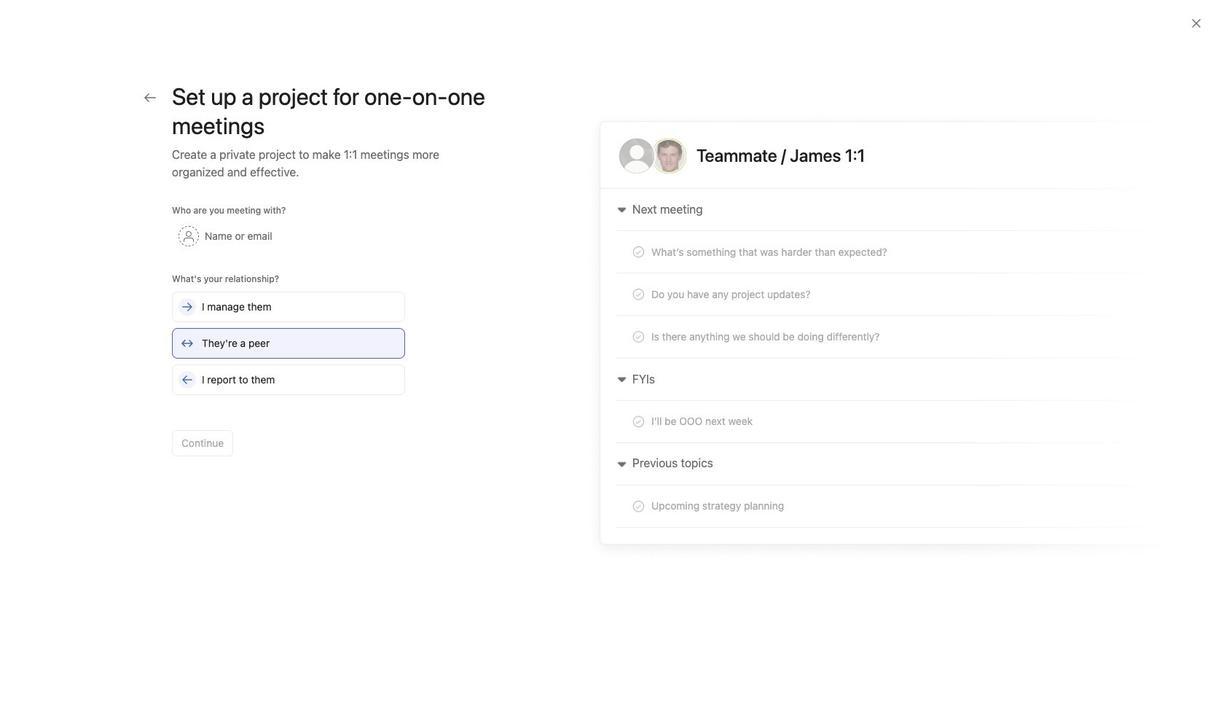 Task type: vqa. For each thing, say whether or not it's contained in the screenshot.
the right Add task image
no



Task type: locate. For each thing, give the bounding box(es) containing it.
list box
[[440, 6, 790, 29]]

go back image
[[144, 92, 156, 104]]

1 vertical spatial mark complete image
[[273, 366, 290, 383]]

mark complete image
[[273, 313, 290, 331]]

close image
[[1191, 17, 1203, 29], [1191, 17, 1203, 29]]

2 vertical spatial mark complete image
[[273, 392, 290, 410]]

4 mark complete checkbox from the top
[[273, 392, 290, 410]]

list item
[[258, 309, 1132, 335], [258, 335, 1132, 362], [258, 388, 1132, 414], [258, 414, 1132, 440], [258, 440, 1132, 467], [281, 560, 318, 596], [301, 629, 321, 650]]

global element
[[0, 36, 175, 123]]

0 vertical spatial mark complete image
[[273, 340, 290, 357]]

this is a preview of your project image
[[586, 111, 1178, 562]]

2 mark complete checkbox from the top
[[273, 340, 290, 357]]

Mark complete checkbox
[[273, 313, 290, 331], [273, 340, 290, 357], [273, 366, 290, 383], [273, 392, 290, 410]]

mark complete image
[[273, 340, 290, 357], [273, 366, 290, 383], [273, 392, 290, 410]]



Task type: describe. For each thing, give the bounding box(es) containing it.
1 mark complete image from the top
[[273, 340, 290, 357]]

dependencies image
[[273, 287, 290, 305]]

2 mark complete image from the top
[[273, 366, 290, 383]]

1 mark complete checkbox from the top
[[273, 313, 290, 331]]

3 mark complete checkbox from the top
[[273, 366, 290, 383]]

3 mark complete image from the top
[[273, 392, 290, 410]]



